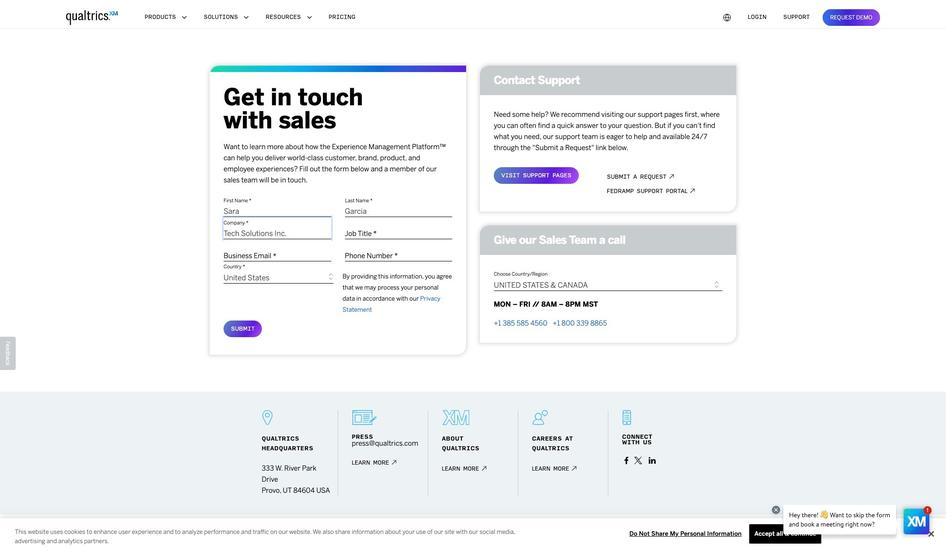 Task type: locate. For each thing, give the bounding box(es) containing it.
required element
[[273, 252, 277, 261]]

  text field
[[345, 195, 453, 217]]

  email field
[[224, 240, 331, 262]]

qualtrics home page image
[[66, 10, 118, 25]]

  telephone field
[[345, 240, 453, 262]]

  text field
[[224, 195, 331, 217], [224, 217, 331, 240], [345, 217, 453, 240]]



Task type: describe. For each thing, give the bounding box(es) containing it.
language image
[[724, 13, 732, 22]]

black image
[[624, 457, 629, 465]]

black image
[[649, 457, 657, 465]]

privacy alert dialog
[[0, 519, 947, 552]]



